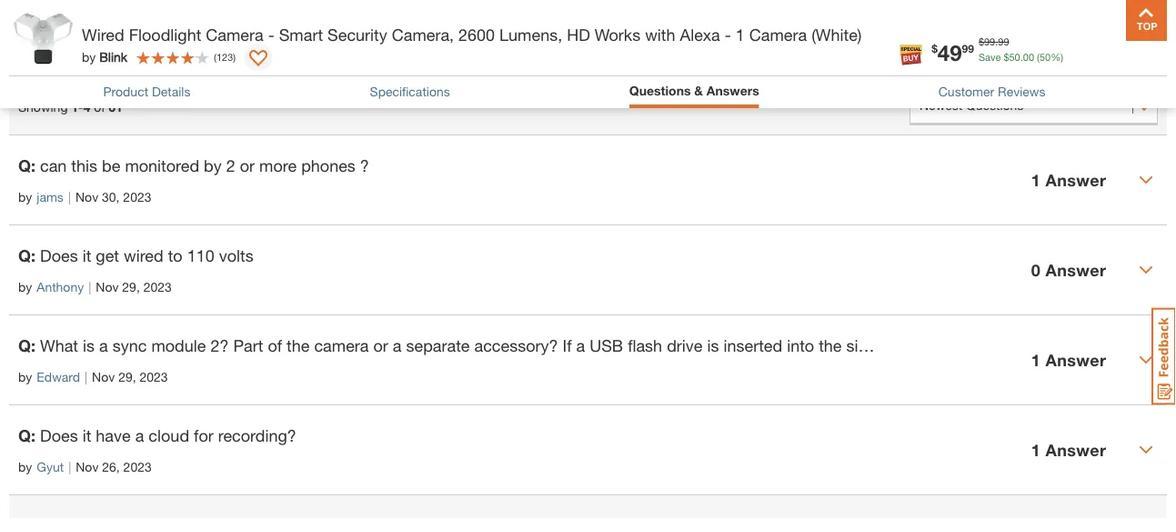 Task type: vqa. For each thing, say whether or not it's contained in the screenshot.


Task type: describe. For each thing, give the bounding box(es) containing it.
drive
[[667, 337, 703, 356]]

phones
[[301, 157, 356, 176]]

2 the from the left
[[819, 337, 842, 356]]

caret image for what is a sync module 2? part of the camera or a separate accessory? if a usb flash drive is inserted into the side of the camera is it still water and weather
[[1139, 354, 1153, 368]]

nov for get
[[96, 280, 119, 295]]

still
[[1017, 337, 1041, 356]]

module
[[151, 337, 206, 356]]

%)
[[1051, 51, 1063, 63]]

| for a
[[85, 370, 87, 385]]

1 answer for ?
[[1031, 171, 1107, 190]]

2 horizontal spatial 99
[[998, 36, 1009, 48]]

0
[[1031, 261, 1041, 280]]

2 horizontal spatial -
[[725, 25, 731, 45]]

this
[[71, 157, 97, 176]]

floodlight
[[129, 25, 201, 45]]

3 1 answer from the top
[[1031, 441, 1107, 460]]

have
[[96, 427, 131, 446]]

a right if
[[576, 337, 585, 356]]

can
[[40, 157, 67, 176]]

hd
[[567, 25, 590, 45]]

&
[[694, 83, 703, 98]]

details
[[152, 84, 191, 99]]

49
[[938, 39, 962, 65]]

29, for wired
[[122, 280, 140, 295]]

answer for does it have a cloud for recording?
[[1046, 441, 1107, 460]]

into
[[787, 337, 814, 356]]

nov for a
[[92, 370, 115, 385]]

edward button
[[37, 368, 80, 387]]

q: does it have a cloud for recording?
[[18, 427, 296, 446]]

30,
[[102, 190, 120, 205]]

by for does it get wired to 110 volts
[[18, 280, 32, 295]]

top button
[[1126, 0, 1167, 41]]

110
[[187, 247, 214, 266]]

product
[[103, 84, 148, 99]]

( 123 )
[[214, 51, 236, 63]]

2 50 from the left
[[1040, 51, 1051, 63]]

)
[[233, 51, 236, 63]]

0 horizontal spatial -
[[78, 100, 83, 115]]

2 ( from the left
[[214, 51, 216, 63]]

display image
[[249, 50, 268, 68]]

1 vertical spatial .
[[1020, 51, 1023, 63]]

0 horizontal spatial 61
[[18, 18, 55, 57]]

wired
[[82, 25, 124, 45]]

anthony button
[[37, 278, 84, 297]]

by anthony | nov 29, 2023
[[18, 280, 172, 295]]

2600
[[459, 25, 495, 45]]

anthony
[[37, 280, 84, 295]]

by left 2
[[204, 157, 222, 176]]

showing 1 - 4 of 61
[[18, 100, 123, 115]]

1 horizontal spatial 99
[[984, 36, 995, 48]]

| for be
[[68, 190, 71, 205]]

to
[[168, 247, 183, 266]]

by for what is a sync module 2? part of the camera or a separate accessory? if a usb flash drive is inserted into the side of the camera is it still water and weather
[[18, 370, 32, 385]]

a left sync
[[99, 337, 108, 356]]

jams
[[37, 190, 64, 205]]

gyut
[[37, 460, 64, 475]]

works
[[595, 25, 641, 45]]

nov for be
[[75, 190, 98, 205]]

q: can this be monitored by 2 or more phones ?
[[18, 157, 369, 176]]

nov for have
[[76, 460, 99, 475]]

flash
[[628, 337, 662, 356]]

does for does it get wired to 110 volts
[[40, 247, 78, 266]]

2?
[[211, 337, 229, 356]]

more
[[259, 157, 297, 176]]

$ 99 . 99 save $ 50 . 00 ( 50 %)
[[979, 36, 1063, 63]]

2
[[226, 157, 235, 176]]

monitored
[[125, 157, 199, 176]]

3 is from the left
[[987, 337, 999, 356]]

feedback link image
[[1152, 307, 1176, 406]]

answer for what is a sync module 2? part of the camera or a separate accessory? if a usb flash drive is inserted into the side of the camera is it still water and weather
[[1046, 351, 1107, 370]]

answers
[[707, 83, 759, 98]]

by for does it have a cloud for recording?
[[18, 460, 32, 475]]

2023 for sync
[[140, 370, 168, 385]]

q: what is a sync module 2? part of the camera or a separate accessory? if a usb flash drive is inserted into the side of the camera is it still water and weather
[[18, 337, 1176, 356]]

answer for can this be monitored by 2 or more phones ?
[[1046, 171, 1107, 190]]

q: for q: does it have a cloud for recording?
[[18, 427, 35, 446]]

get
[[96, 247, 119, 266]]

by edward | nov 29, 2023
[[18, 370, 168, 385]]

edward
[[37, 370, 80, 385]]

q: for q: can this be monitored by 2 or more phones ?
[[18, 157, 35, 176]]

camera,
[[392, 25, 454, 45]]

ask a question
[[975, 30, 1093, 49]]

water
[[1045, 337, 1086, 356]]

with
[[645, 25, 675, 45]]

for
[[194, 427, 214, 446]]

| for have
[[68, 460, 71, 475]]

61 questions
[[18, 18, 138, 57]]

1 camera from the left
[[314, 337, 369, 356]]

| for get
[[88, 280, 91, 295]]

3 the from the left
[[900, 337, 923, 356]]

question
[[1023, 30, 1093, 49]]

29, for sync
[[118, 370, 136, 385]]

security
[[328, 25, 387, 45]]

2 is from the left
[[707, 337, 719, 356]]

if
[[563, 337, 572, 356]]

00
[[1023, 51, 1034, 63]]

2023 for a
[[123, 460, 152, 475]]

2 horizontal spatial of
[[881, 337, 896, 356]]

blink
[[99, 50, 127, 65]]

separate
[[406, 337, 470, 356]]

product details
[[103, 84, 191, 99]]

it for does it have a cloud for recording?
[[82, 427, 91, 446]]



Task type: locate. For each thing, give the bounding box(es) containing it.
2 caret image from the top
[[1139, 444, 1153, 458]]

q: for q: does it get wired to 110 volts
[[18, 247, 35, 266]]

q: up by gyut | nov 26, 2023
[[18, 427, 35, 446]]

lumens,
[[500, 25, 562, 45]]

1 for what is a sync module 2? part of the camera or a separate accessory? if a usb flash drive is inserted into the side of the camera is it still water and weather
[[1031, 351, 1041, 370]]

2 q: from the top
[[18, 247, 35, 266]]

camera left (white) in the right top of the page
[[749, 25, 807, 45]]

questions inside "61 questions"
[[64, 34, 138, 54]]

1 horizontal spatial camera
[[749, 25, 807, 45]]

questions & answers
[[629, 83, 759, 98]]

sync
[[113, 337, 147, 356]]

0 horizontal spatial .
[[995, 36, 998, 48]]

1 the from the left
[[287, 337, 310, 356]]

1 vertical spatial caret image
[[1139, 263, 1153, 278]]

2 horizontal spatial is
[[987, 337, 999, 356]]

a inside "ask a question" button
[[1009, 30, 1018, 49]]

61
[[18, 18, 55, 57], [109, 100, 123, 115]]

caret image for 0 answer
[[1139, 263, 1153, 278]]

0 horizontal spatial the
[[287, 337, 310, 356]]

or right 2
[[240, 157, 255, 176]]

gyut button
[[37, 458, 64, 477]]

50 right 00
[[1040, 51, 1051, 63]]

be
[[102, 157, 120, 176]]

50
[[1009, 51, 1020, 63], [1040, 51, 1051, 63]]

1 vertical spatial 61
[[109, 100, 123, 115]]

q: up by anthony | nov 29, 2023 on the left bottom of page
[[18, 247, 35, 266]]

4 q: from the top
[[18, 427, 35, 446]]

1 vertical spatial 29,
[[118, 370, 136, 385]]

3 answer from the top
[[1046, 351, 1107, 370]]

1 for does it have a cloud for recording?
[[1031, 441, 1041, 460]]

it for does it get wired to 110 volts
[[82, 247, 91, 266]]

1 q: from the top
[[18, 157, 35, 176]]

usb
[[590, 337, 623, 356]]

camera up )
[[206, 25, 264, 45]]

1 ( from the left
[[1037, 51, 1040, 63]]

caret image
[[1139, 173, 1153, 188], [1139, 263, 1153, 278]]

$ inside $ 49 99
[[932, 43, 938, 55]]

customer reviews
[[939, 84, 1046, 99]]

1 caret image from the top
[[1139, 173, 1153, 188]]

1 horizontal spatial 50
[[1040, 51, 1051, 63]]

it left get
[[82, 247, 91, 266]]

camera
[[314, 337, 369, 356], [928, 337, 982, 356]]

reviews
[[998, 84, 1046, 99]]

0 vertical spatial 29,
[[122, 280, 140, 295]]

by blink
[[82, 50, 127, 65]]

of right part
[[268, 337, 282, 356]]

(
[[1037, 51, 1040, 63], [214, 51, 216, 63]]

1 vertical spatial questions
[[629, 83, 691, 98]]

1 caret image from the top
[[1139, 354, 1153, 368]]

2023 down wired
[[143, 280, 172, 295]]

1 horizontal spatial or
[[373, 337, 388, 356]]

showing
[[18, 100, 68, 115]]

0 horizontal spatial camera
[[206, 25, 264, 45]]

29, down sync
[[118, 370, 136, 385]]

0 vertical spatial 1 answer
[[1031, 171, 1107, 190]]

a right "have"
[[135, 427, 144, 446]]

nov down get
[[96, 280, 119, 295]]

is left still
[[987, 337, 999, 356]]

by left the blink
[[82, 50, 96, 65]]

nov left the 30,
[[75, 190, 98, 205]]

inserted
[[724, 337, 782, 356]]

.
[[995, 36, 998, 48], [1020, 51, 1023, 63]]

what
[[40, 337, 78, 356]]

wired floodlight camera - smart security camera, 2600 lumens, hd works with alexa - 1 camera (white)
[[82, 25, 862, 45]]

1 1 answer from the top
[[1031, 171, 1107, 190]]

1 vertical spatial does
[[40, 427, 78, 446]]

smart
[[279, 25, 323, 45]]

26,
[[102, 460, 120, 475]]

the right into
[[819, 337, 842, 356]]

0 horizontal spatial camera
[[314, 337, 369, 356]]

it left still
[[1003, 337, 1012, 356]]

$ up the save at the right top of page
[[979, 36, 984, 48]]

$ left ask
[[932, 43, 938, 55]]

0 answer
[[1031, 261, 1107, 280]]

2 answer from the top
[[1046, 261, 1107, 280]]

0 horizontal spatial of
[[94, 100, 105, 115]]

2 1 answer from the top
[[1031, 351, 1107, 370]]

3 q: from the top
[[18, 337, 35, 356]]

caret image
[[1139, 354, 1153, 368], [1139, 444, 1153, 458]]

1 answer from the top
[[1046, 171, 1107, 190]]

questions element
[[9, 135, 1176, 496]]

0 vertical spatial it
[[82, 247, 91, 266]]

| right jams
[[68, 190, 71, 205]]

is right drive at the bottom right of page
[[707, 337, 719, 356]]

0 horizontal spatial 50
[[1009, 51, 1020, 63]]

a right ask
[[1009, 30, 1018, 49]]

|
[[68, 190, 71, 205], [88, 280, 91, 295], [85, 370, 87, 385], [68, 460, 71, 475]]

0 horizontal spatial (
[[214, 51, 216, 63]]

q: does it get wired to 110 volts
[[18, 247, 254, 266]]

0 horizontal spatial $
[[932, 43, 938, 55]]

recording?
[[218, 427, 296, 446]]

1 horizontal spatial is
[[707, 337, 719, 356]]

1 answer
[[1031, 171, 1107, 190], [1031, 351, 1107, 370], [1031, 441, 1107, 460]]

1 does from the top
[[40, 247, 78, 266]]

( left )
[[214, 51, 216, 63]]

0 vertical spatial questions
[[64, 34, 138, 54]]

1 vertical spatial it
[[1003, 337, 1012, 356]]

1 50 from the left
[[1009, 51, 1020, 63]]

2023 for monitored
[[123, 190, 151, 205]]

- left smart
[[268, 25, 274, 45]]

does up gyut
[[40, 427, 78, 446]]

ask
[[975, 30, 1004, 49]]

0 horizontal spatial 99
[[962, 43, 974, 55]]

caret image for does it have a cloud for recording?
[[1139, 444, 1153, 458]]

1 horizontal spatial (
[[1037, 51, 1040, 63]]

- right showing
[[78, 100, 83, 115]]

2023 for wired
[[143, 280, 172, 295]]

1 for can this be monitored by 2 or more phones ?
[[1031, 171, 1041, 190]]

by left anthony
[[18, 280, 32, 295]]

does up anthony
[[40, 247, 78, 266]]

questions up product
[[64, 34, 138, 54]]

q: left can
[[18, 157, 35, 176]]

by left jams
[[18, 190, 32, 205]]

?
[[360, 157, 369, 176]]

specifications
[[370, 84, 450, 99]]

is right what
[[83, 337, 95, 356]]

it
[[82, 247, 91, 266], [1003, 337, 1012, 356], [82, 427, 91, 446]]

0 vertical spatial caret image
[[1139, 173, 1153, 188]]

1 horizontal spatial 61
[[109, 100, 123, 115]]

2023
[[123, 190, 151, 205], [143, 280, 172, 295], [140, 370, 168, 385], [123, 460, 152, 475]]

caret image for 1 answer
[[1139, 173, 1153, 188]]

0 vertical spatial does
[[40, 247, 78, 266]]

by jams | nov 30, 2023
[[18, 190, 151, 205]]

50 left 00
[[1009, 51, 1020, 63]]

questions left &
[[629, 83, 691, 98]]

a left separate
[[393, 337, 402, 356]]

of right side in the bottom right of the page
[[881, 337, 896, 356]]

0 vertical spatial or
[[240, 157, 255, 176]]

accessory?
[[474, 337, 558, 356]]

nov down sync
[[92, 370, 115, 385]]

- right alexa
[[725, 25, 731, 45]]

2 horizontal spatial the
[[900, 337, 923, 356]]

1 horizontal spatial .
[[1020, 51, 1023, 63]]

2023 right the 30,
[[123, 190, 151, 205]]

123
[[216, 51, 233, 63]]

2 caret image from the top
[[1139, 263, 1153, 278]]

2 vertical spatial it
[[82, 427, 91, 446]]

0 vertical spatial 61
[[18, 18, 55, 57]]

$ for 99
[[979, 36, 984, 48]]

does
[[40, 247, 78, 266], [40, 427, 78, 446]]

4 answer from the top
[[1046, 441, 1107, 460]]

questions
[[64, 34, 138, 54], [629, 83, 691, 98]]

camera
[[206, 25, 264, 45], [749, 25, 807, 45]]

jams button
[[37, 188, 64, 207]]

product details button
[[103, 82, 191, 101], [103, 82, 191, 101]]

1 answer for camera
[[1031, 351, 1107, 370]]

| right gyut
[[68, 460, 71, 475]]

the right part
[[287, 337, 310, 356]]

product image image
[[14, 9, 73, 68]]

of right 4
[[94, 100, 105, 115]]

1 vertical spatial 1 answer
[[1031, 351, 1107, 370]]

99
[[984, 36, 995, 48], [998, 36, 1009, 48], [962, 43, 974, 55]]

29, down the q: does it get wired to 110 volts
[[122, 280, 140, 295]]

99 inside $ 49 99
[[962, 43, 974, 55]]

1 horizontal spatial $
[[979, 36, 984, 48]]

by left gyut
[[18, 460, 32, 475]]

it left "have"
[[82, 427, 91, 446]]

q: left what
[[18, 337, 35, 356]]

. up the save at the right top of page
[[995, 36, 998, 48]]

$
[[979, 36, 984, 48], [932, 43, 938, 55], [1004, 51, 1009, 63]]

( inside the $ 99 . 99 save $ 50 . 00 ( 50 %)
[[1037, 51, 1040, 63]]

and
[[1091, 337, 1118, 356]]

0 horizontal spatial questions
[[64, 34, 138, 54]]

of
[[94, 100, 105, 115], [268, 337, 282, 356], [881, 337, 896, 356]]

1 horizontal spatial camera
[[928, 337, 982, 356]]

specifications button
[[370, 82, 450, 101], [370, 82, 450, 101]]

q: for q: what is a sync module 2? part of the camera or a separate accessory? if a usb flash drive is inserted into the side of the camera is it still water and weather
[[18, 337, 35, 356]]

0 horizontal spatial or
[[240, 157, 255, 176]]

cloud
[[149, 427, 189, 446]]

| right edward
[[85, 370, 87, 385]]

ask a question button
[[910, 22, 1158, 58]]

1 vertical spatial caret image
[[1139, 444, 1153, 458]]

by for can this be monitored by 2 or more phones ?
[[18, 190, 32, 205]]

2 camera from the left
[[928, 337, 982, 356]]

answer
[[1046, 171, 1107, 190], [1046, 261, 1107, 280], [1046, 351, 1107, 370], [1046, 441, 1107, 460]]

Search Questions & Answers text field
[[219, 22, 829, 58]]

1 vertical spatial or
[[373, 337, 388, 356]]

61 down product
[[109, 100, 123, 115]]

1 is from the left
[[83, 337, 95, 356]]

1 horizontal spatial questions
[[629, 83, 691, 98]]

0 vertical spatial .
[[995, 36, 998, 48]]

answer for does it get wired to 110 volts
[[1046, 261, 1107, 280]]

1 camera from the left
[[206, 25, 264, 45]]

does for does it have a cloud for recording?
[[40, 427, 78, 446]]

2 horizontal spatial $
[[1004, 51, 1009, 63]]

side
[[846, 337, 877, 356]]

$ 49 99
[[932, 39, 974, 65]]

a
[[1009, 30, 1018, 49], [99, 337, 108, 356], [393, 337, 402, 356], [576, 337, 585, 356], [135, 427, 144, 446]]

0 vertical spatial caret image
[[1139, 354, 1153, 368]]

questions & answers button
[[629, 81, 759, 104], [629, 81, 759, 100]]

the right side in the bottom right of the page
[[900, 337, 923, 356]]

4
[[83, 100, 90, 115]]

nov left 26,
[[76, 460, 99, 475]]

( right 00
[[1037, 51, 1040, 63]]

$ right the save at the right top of page
[[1004, 51, 1009, 63]]

2 does from the top
[[40, 427, 78, 446]]

volts
[[219, 247, 254, 266]]

by gyut | nov 26, 2023
[[18, 460, 152, 475]]

61 left wired
[[18, 18, 55, 57]]

weather
[[1123, 337, 1176, 356]]

1 horizontal spatial the
[[819, 337, 842, 356]]

1 horizontal spatial -
[[268, 25, 274, 45]]

1 horizontal spatial of
[[268, 337, 282, 356]]

2023 down sync
[[140, 370, 168, 385]]

wired
[[124, 247, 163, 266]]

customer reviews button
[[939, 82, 1046, 101], [939, 82, 1046, 101]]

alexa
[[680, 25, 720, 45]]

(white)
[[812, 25, 862, 45]]

is
[[83, 337, 95, 356], [707, 337, 719, 356], [987, 337, 999, 356]]

or left separate
[[373, 337, 388, 356]]

$ for 49
[[932, 43, 938, 55]]

0 horizontal spatial is
[[83, 337, 95, 356]]

part
[[233, 337, 263, 356]]

| right anthony
[[88, 280, 91, 295]]

customer
[[939, 84, 994, 99]]

. down ask a question
[[1020, 51, 1023, 63]]

save
[[979, 51, 1001, 63]]

by left edward
[[18, 370, 32, 385]]

2 camera from the left
[[749, 25, 807, 45]]

2 vertical spatial 1 answer
[[1031, 441, 1107, 460]]

2023 right 26,
[[123, 460, 152, 475]]



